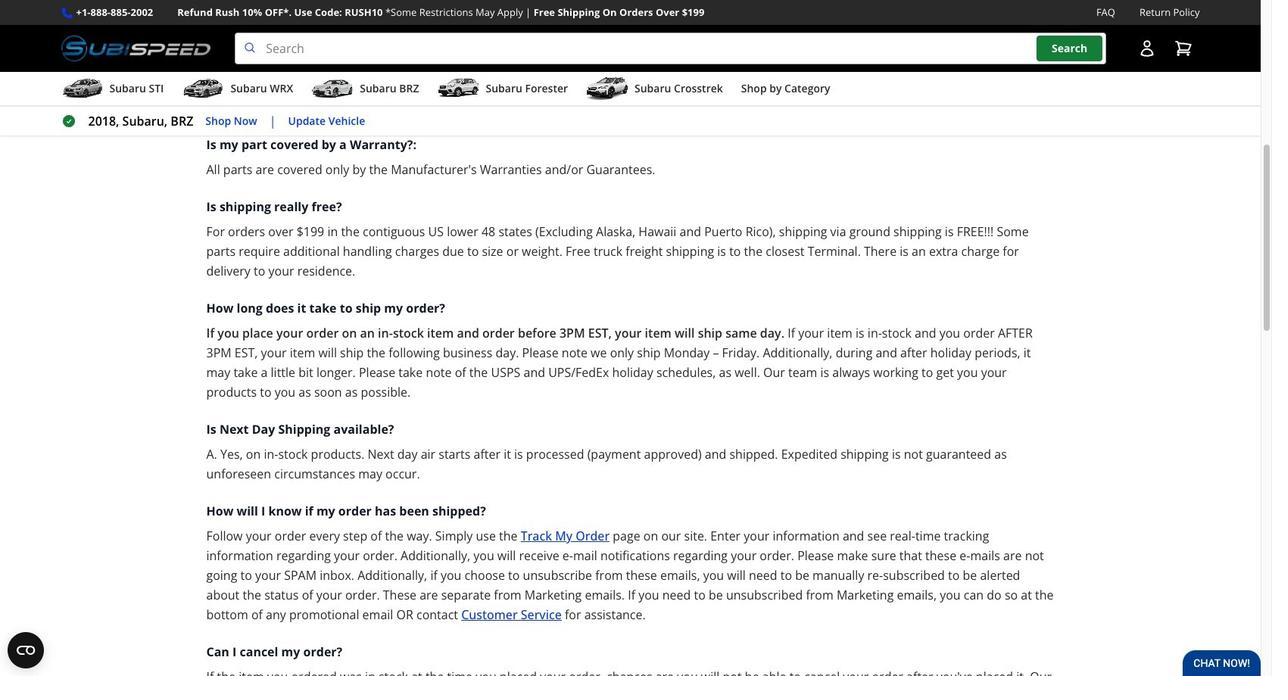 Task type: vqa. For each thing, say whether or not it's contained in the screenshot.
the middle "BUT"
no



Task type: describe. For each thing, give the bounding box(es) containing it.
button image
[[1138, 39, 1156, 58]]

open widget image
[[8, 633, 44, 669]]



Task type: locate. For each thing, give the bounding box(es) containing it.
search input field
[[235, 33, 1106, 64]]

a subaru forester thumbnail image image
[[437, 77, 480, 100]]

subispeed logo image
[[61, 33, 211, 64]]

a subaru brz thumbnail image image
[[312, 77, 354, 100]]

a subaru wrx thumbnail image image
[[182, 77, 225, 100]]

a subaru crosstrek thumbnail image image
[[586, 77, 629, 100]]

a subaru sti thumbnail image image
[[61, 77, 103, 100]]



